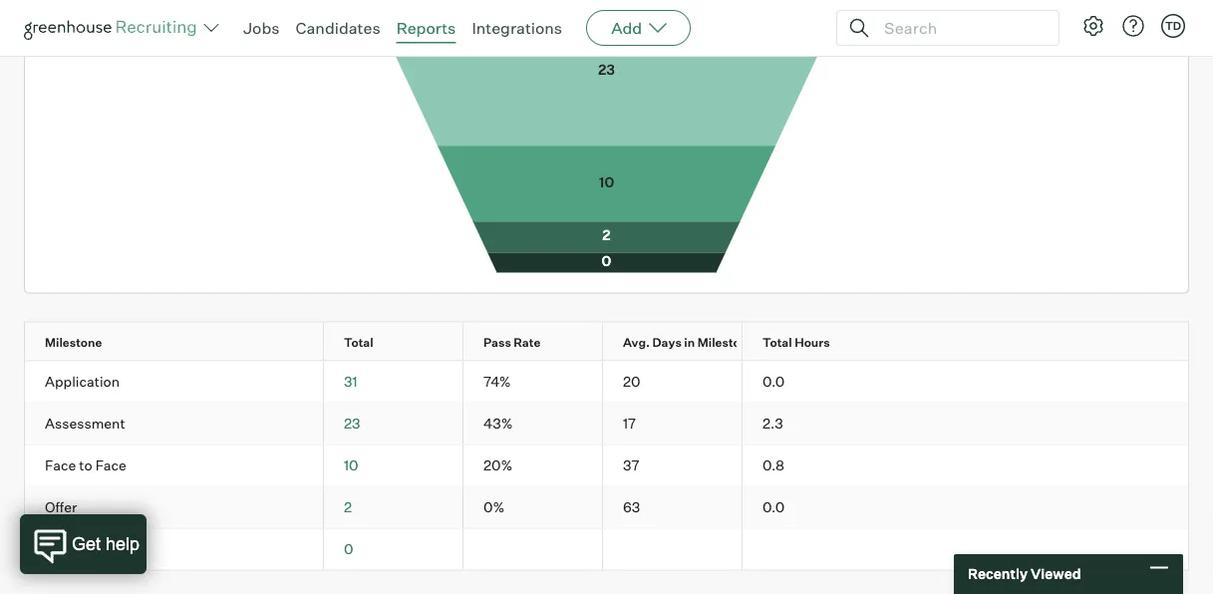 Task type: locate. For each thing, give the bounding box(es) containing it.
row up "20"
[[25, 323, 1189, 361]]

total
[[344, 335, 374, 350], [763, 335, 792, 350]]

row group containing application
[[25, 362, 1189, 404]]

1 milestone from the left
[[45, 335, 102, 350]]

total for total hours
[[763, 335, 792, 350]]

4 row from the top
[[25, 446, 1189, 487]]

add
[[611, 18, 642, 38]]

row containing assessment
[[25, 404, 1189, 445]]

milestone
[[45, 335, 102, 350], [698, 335, 755, 350]]

row containing milestone
[[25, 323, 1189, 361]]

1 row group from the top
[[25, 362, 1189, 404]]

row group down 63
[[25, 530, 1189, 571]]

5 row from the top
[[25, 488, 1189, 529]]

cell
[[464, 530, 603, 571], [603, 530, 743, 571], [743, 530, 883, 571]]

10
[[344, 457, 359, 475]]

5 row group from the top
[[25, 530, 1189, 571]]

20%
[[484, 457, 513, 475]]

1 horizontal spatial face
[[95, 457, 127, 475]]

in
[[684, 335, 695, 350]]

1 vertical spatial 0.0
[[763, 499, 785, 517]]

1 0.0 from the top
[[763, 374, 785, 391]]

face right 'to' on the left
[[95, 457, 127, 475]]

pass
[[484, 335, 511, 350]]

offer
[[45, 499, 77, 517]]

milestone right in
[[698, 335, 755, 350]]

row group
[[25, 362, 1189, 404], [25, 404, 1189, 446], [25, 446, 1189, 488], [25, 488, 1189, 530], [25, 530, 1189, 571]]

1 horizontal spatial total
[[763, 335, 792, 350]]

Search text field
[[880, 13, 1041, 42]]

63
[[623, 499, 641, 517]]

row up the 17
[[25, 362, 1189, 403]]

recently viewed
[[968, 565, 1082, 583]]

candidates link
[[296, 18, 381, 38]]

2 0.0 from the top
[[763, 499, 785, 517]]

row down 63
[[25, 530, 1189, 571]]

row down the 17
[[25, 446, 1189, 487]]

2.3
[[763, 416, 784, 433]]

17
[[623, 416, 636, 433]]

0 vertical spatial 0.0
[[763, 374, 785, 391]]

avg. days in milestone
[[623, 335, 755, 350]]

row group down 37
[[25, 488, 1189, 530]]

cell down 0.8
[[743, 530, 883, 571]]

row group up 63
[[25, 446, 1189, 488]]

0 horizontal spatial face
[[45, 457, 76, 475]]

0 horizontal spatial total
[[344, 335, 374, 350]]

viewed
[[1031, 565, 1082, 583]]

grid
[[25, 323, 1189, 571]]

2 face from the left
[[95, 457, 127, 475]]

configure image
[[1082, 14, 1106, 38]]

total left hours at the bottom right of page
[[763, 335, 792, 350]]

cell down 63
[[603, 530, 743, 571]]

3 cell from the left
[[743, 530, 883, 571]]

2 row from the top
[[25, 362, 1189, 403]]

greenhouse recruiting image
[[24, 16, 203, 40]]

row group up the 17
[[25, 362, 1189, 404]]

milestone column header
[[25, 323, 341, 361]]

to
[[79, 457, 92, 475]]

face
[[45, 457, 76, 475], [95, 457, 127, 475]]

0 horizontal spatial milestone
[[45, 335, 102, 350]]

3 row group from the top
[[25, 446, 1189, 488]]

1 total from the left
[[344, 335, 374, 350]]

20
[[623, 374, 641, 391]]

31 link
[[344, 374, 358, 391]]

row group containing offer
[[25, 488, 1189, 530]]

td button
[[1158, 10, 1190, 42]]

0%
[[484, 499, 505, 517]]

avg. days in milestone column header
[[603, 323, 760, 361]]

row containing application
[[25, 362, 1189, 403]]

0
[[344, 541, 354, 559]]

1 row from the top
[[25, 323, 1189, 361]]

6 row from the top
[[25, 530, 1189, 571]]

pass rate column header
[[464, 323, 620, 361]]

3 row from the top
[[25, 404, 1189, 445]]

4 row group from the top
[[25, 488, 1189, 530]]

milestone up application on the bottom
[[45, 335, 102, 350]]

face left 'to' on the left
[[45, 457, 76, 475]]

row up 37
[[25, 404, 1189, 445]]

0.0
[[763, 374, 785, 391], [763, 499, 785, 517]]

row group up 37
[[25, 404, 1189, 446]]

43%
[[484, 416, 513, 433]]

row down 37
[[25, 488, 1189, 529]]

23
[[344, 416, 361, 433]]

cell down 0%
[[464, 530, 603, 571]]

total up 31
[[344, 335, 374, 350]]

row
[[25, 323, 1189, 361], [25, 362, 1189, 403], [25, 404, 1189, 445], [25, 446, 1189, 487], [25, 488, 1189, 529], [25, 530, 1189, 571]]

hours
[[795, 335, 830, 350]]

avg.
[[623, 335, 650, 350]]

1 horizontal spatial milestone
[[698, 335, 755, 350]]

days
[[653, 335, 682, 350]]

0.0 down 0.8
[[763, 499, 785, 517]]

0 link
[[344, 541, 354, 559]]

candidates
[[296, 18, 381, 38]]

2 total from the left
[[763, 335, 792, 350]]

assessment
[[45, 416, 125, 433]]

jobs
[[243, 18, 280, 38]]

0.0 up '2.3'
[[763, 374, 785, 391]]

2 row group from the top
[[25, 404, 1189, 446]]



Task type: vqa. For each thing, say whether or not it's contained in the screenshot.
'OR'
no



Task type: describe. For each thing, give the bounding box(es) containing it.
add button
[[587, 10, 691, 46]]

74%
[[484, 374, 511, 391]]

rate
[[514, 335, 541, 350]]

2 milestone from the left
[[698, 335, 755, 350]]

2 link
[[344, 499, 352, 517]]

row group containing hired
[[25, 530, 1189, 571]]

td
[[1166, 19, 1182, 32]]

reports link
[[397, 18, 456, 38]]

total for total
[[344, 335, 374, 350]]

0.0 for 20
[[763, 374, 785, 391]]

integrations
[[472, 18, 563, 38]]

total hours column header
[[743, 323, 901, 361]]

recently
[[968, 565, 1028, 583]]

0.0 for 63
[[763, 499, 785, 517]]

1 face from the left
[[45, 457, 76, 475]]

row containing offer
[[25, 488, 1189, 529]]

2
[[344, 499, 352, 517]]

td button
[[1162, 14, 1186, 38]]

integrations link
[[472, 18, 563, 38]]

row containing hired
[[25, 530, 1189, 571]]

37
[[623, 457, 640, 475]]

1 cell from the left
[[464, 530, 603, 571]]

0.8
[[763, 457, 785, 475]]

2 cell from the left
[[603, 530, 743, 571]]

row group containing face to face
[[25, 446, 1189, 488]]

jobs link
[[243, 18, 280, 38]]

10 link
[[344, 457, 359, 475]]

application
[[45, 374, 120, 391]]

row group containing assessment
[[25, 404, 1189, 446]]

reports
[[397, 18, 456, 38]]

total hours
[[763, 335, 830, 350]]

31
[[344, 374, 358, 391]]

face to face
[[45, 457, 127, 475]]

pass rate
[[484, 335, 541, 350]]

hired
[[45, 541, 81, 559]]

23 link
[[344, 416, 361, 433]]

row containing face to face
[[25, 446, 1189, 487]]

total column header
[[324, 323, 481, 361]]

grid containing application
[[25, 323, 1189, 571]]



